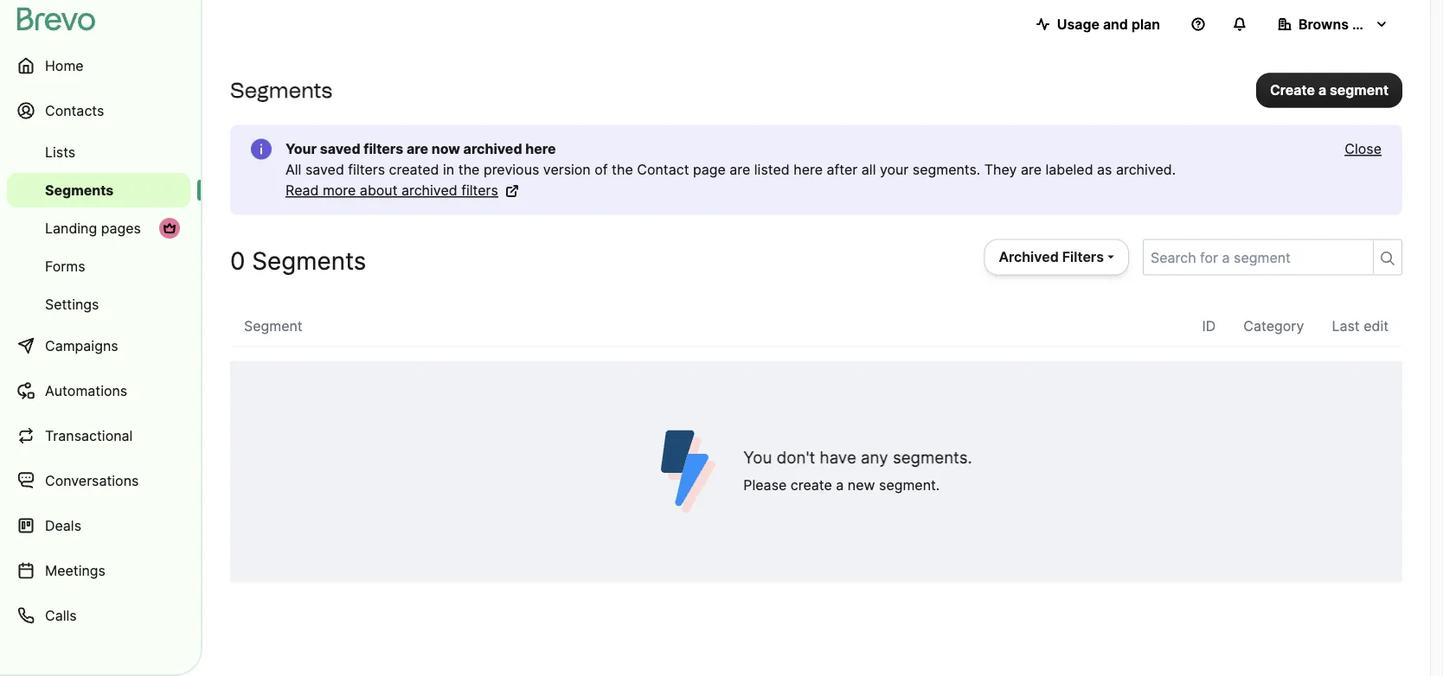 Task type: locate. For each thing, give the bounding box(es) containing it.
1 horizontal spatial archived
[[463, 141, 522, 157]]

segments. right your
[[913, 161, 981, 178]]

segments. inside your saved filters are now archived here all saved filters created in the previous version of the contact page are listed here after all your segments. they are labeled as archived.
[[913, 161, 981, 178]]

archived up "previous"
[[463, 141, 522, 157]]

1 vertical spatial segments
[[45, 182, 114, 199]]

please create a new segment.
[[744, 477, 940, 494]]

create
[[1270, 82, 1315, 98]]

transactional
[[45, 427, 133, 444]]

forms
[[45, 258, 85, 275]]

usage
[[1057, 16, 1100, 32]]

segments
[[230, 77, 332, 103], [45, 182, 114, 199], [252, 246, 366, 275]]

filters down "previous"
[[461, 182, 498, 199]]

deals link
[[7, 505, 190, 547]]

usage and plan button
[[1023, 7, 1174, 42]]

1 vertical spatial a
[[836, 477, 844, 494]]

here up version
[[526, 141, 556, 157]]

archived down created
[[402, 182, 458, 199]]

0 vertical spatial a
[[1319, 82, 1327, 98]]

are right they
[[1021, 161, 1042, 178]]

transactional link
[[7, 415, 190, 457]]

0 horizontal spatial here
[[526, 141, 556, 157]]

of
[[595, 161, 608, 178]]

you
[[744, 448, 772, 468]]

a left new
[[836, 477, 844, 494]]

calls
[[45, 607, 77, 624]]

are right page
[[730, 161, 751, 178]]

read more about archived filters
[[286, 182, 498, 199]]

saved
[[320, 141, 360, 157], [305, 161, 344, 178]]

saved up more
[[305, 161, 344, 178]]

1 horizontal spatial here
[[794, 161, 823, 178]]

a right 'create'
[[1319, 82, 1327, 98]]

segments inside segments link
[[45, 182, 114, 199]]

automations
[[45, 382, 127, 399]]

0 vertical spatial segments
[[230, 77, 332, 103]]

0 vertical spatial filters
[[364, 141, 404, 157]]

contacts link
[[7, 90, 190, 132]]

settings link
[[7, 287, 190, 322]]

read more about archived filters link
[[286, 180, 519, 201]]

segments up landing at the left top of the page
[[45, 182, 114, 199]]

1 horizontal spatial a
[[1319, 82, 1327, 98]]

are up created
[[407, 141, 428, 157]]

archived
[[463, 141, 522, 157], [402, 182, 458, 199]]

0 vertical spatial segments.
[[913, 161, 981, 178]]

2 the from the left
[[612, 161, 633, 178]]

pages
[[101, 220, 141, 237]]

any
[[861, 448, 888, 468]]

archived
[[999, 249, 1059, 266]]

browns enterprise
[[1299, 16, 1422, 32]]

saved right the your
[[320, 141, 360, 157]]

after
[[827, 161, 858, 178]]

conversations link
[[7, 460, 190, 502]]

0 horizontal spatial are
[[407, 141, 428, 157]]

settings
[[45, 296, 99, 313]]

read
[[286, 182, 319, 199]]

1 the from the left
[[458, 161, 480, 178]]

please
[[744, 477, 787, 494]]

automations link
[[7, 370, 190, 412]]

0 horizontal spatial the
[[458, 161, 480, 178]]

a
[[1319, 82, 1327, 98], [836, 477, 844, 494]]

the
[[458, 161, 480, 178], [612, 161, 633, 178]]

listed
[[754, 161, 790, 178]]

forms link
[[7, 249, 190, 284]]

your
[[880, 161, 909, 178]]

segments link
[[7, 173, 190, 208]]

you don't have any segments.
[[744, 448, 972, 468]]

contact
[[637, 161, 689, 178]]

here
[[526, 141, 556, 157], [794, 161, 823, 178]]

id
[[1202, 318, 1216, 335]]

create a segment button
[[1256, 73, 1403, 108]]

create a segment
[[1270, 82, 1389, 98]]

have
[[820, 448, 857, 468]]

0 vertical spatial archived
[[463, 141, 522, 157]]

segments up the your
[[230, 77, 332, 103]]

conversations
[[45, 472, 139, 489]]

alert
[[230, 125, 1403, 215]]

page
[[693, 161, 726, 178]]

filters up created
[[364, 141, 404, 157]]

the right the in
[[458, 161, 480, 178]]

deals
[[45, 517, 81, 534]]

search button
[[1373, 241, 1402, 274]]

filters up 'about'
[[348, 161, 385, 178]]

0
[[230, 246, 245, 275]]

1 horizontal spatial the
[[612, 161, 633, 178]]

all
[[286, 161, 302, 178]]

here left after at the right top
[[794, 161, 823, 178]]

segments. up segment.
[[893, 448, 972, 468]]

don't
[[777, 448, 815, 468]]

are
[[407, 141, 428, 157], [730, 161, 751, 178], [1021, 161, 1042, 178]]

landing
[[45, 220, 97, 237]]

previous
[[484, 161, 539, 178]]

created
[[389, 161, 439, 178]]

campaigns
[[45, 337, 118, 354]]

1 vertical spatial filters
[[348, 161, 385, 178]]

calls link
[[7, 595, 190, 637]]

segments down read
[[252, 246, 366, 275]]

segments.
[[913, 161, 981, 178], [893, 448, 972, 468]]

0 vertical spatial here
[[526, 141, 556, 157]]

about
[[360, 182, 398, 199]]

contacts
[[45, 102, 104, 119]]

filters
[[364, 141, 404, 157], [348, 161, 385, 178], [461, 182, 498, 199]]

1 vertical spatial here
[[794, 161, 823, 178]]

the right of on the left of page
[[612, 161, 633, 178]]

meetings
[[45, 562, 106, 579]]

0 horizontal spatial archived
[[402, 182, 458, 199]]

archived.
[[1116, 161, 1176, 178]]



Task type: describe. For each thing, give the bounding box(es) containing it.
archived filters
[[999, 249, 1104, 266]]

a inside button
[[1319, 82, 1327, 98]]

and
[[1103, 16, 1128, 32]]

now
[[432, 141, 460, 157]]

0 horizontal spatial a
[[836, 477, 844, 494]]

1 horizontal spatial are
[[730, 161, 751, 178]]

your
[[286, 141, 317, 157]]

close
[[1345, 141, 1382, 157]]

new
[[848, 477, 875, 494]]

browns enterprise button
[[1264, 7, 1422, 42]]

more
[[323, 182, 356, 199]]

1 vertical spatial saved
[[305, 161, 344, 178]]

archived filters button
[[984, 239, 1129, 276]]

1 vertical spatial segments.
[[893, 448, 972, 468]]

labeled
[[1046, 161, 1093, 178]]

left___rvooi image
[[163, 222, 177, 235]]

2 vertical spatial filters
[[461, 182, 498, 199]]

create
[[791, 477, 832, 494]]

category
[[1244, 318, 1304, 335]]

last
[[1332, 318, 1360, 335]]

as
[[1097, 161, 1112, 178]]

all
[[862, 161, 876, 178]]

segment
[[244, 318, 303, 335]]

browns
[[1299, 16, 1349, 32]]

lists link
[[7, 135, 190, 170]]

search image
[[1381, 252, 1395, 266]]

home
[[45, 57, 84, 74]]

2 vertical spatial segments
[[252, 246, 366, 275]]

0 segments
[[230, 246, 366, 275]]

plan
[[1132, 16, 1160, 32]]

version
[[543, 161, 591, 178]]

in
[[443, 161, 454, 178]]

edit
[[1364, 318, 1389, 335]]

landing pages link
[[7, 211, 190, 246]]

2 horizontal spatial are
[[1021, 161, 1042, 178]]

close link
[[1345, 139, 1382, 160]]

usage and plan
[[1057, 16, 1160, 32]]

segment.
[[879, 477, 940, 494]]

alert containing your saved filters are now archived here
[[230, 125, 1403, 215]]

segment
[[1330, 82, 1389, 98]]

0 vertical spatial saved
[[320, 141, 360, 157]]

archived inside your saved filters are now archived here all saved filters created in the previous version of the contact page are listed here after all your segments. they are labeled as archived.
[[463, 141, 522, 157]]

landing pages
[[45, 220, 141, 237]]

enterprise
[[1352, 16, 1422, 32]]

last edit
[[1332, 318, 1389, 335]]

home link
[[7, 45, 190, 87]]

Search for a segment search field
[[1144, 240, 1366, 275]]

they
[[985, 161, 1017, 178]]

lists
[[45, 144, 75, 161]]

meetings link
[[7, 550, 190, 592]]

campaigns link
[[7, 325, 190, 367]]

filters
[[1062, 249, 1104, 266]]

your saved filters are now archived here all saved filters created in the previous version of the contact page are listed here after all your segments. they are labeled as archived.
[[286, 141, 1176, 178]]

1 vertical spatial archived
[[402, 182, 458, 199]]



Task type: vqa. For each thing, say whether or not it's contained in the screenshot.
Total
no



